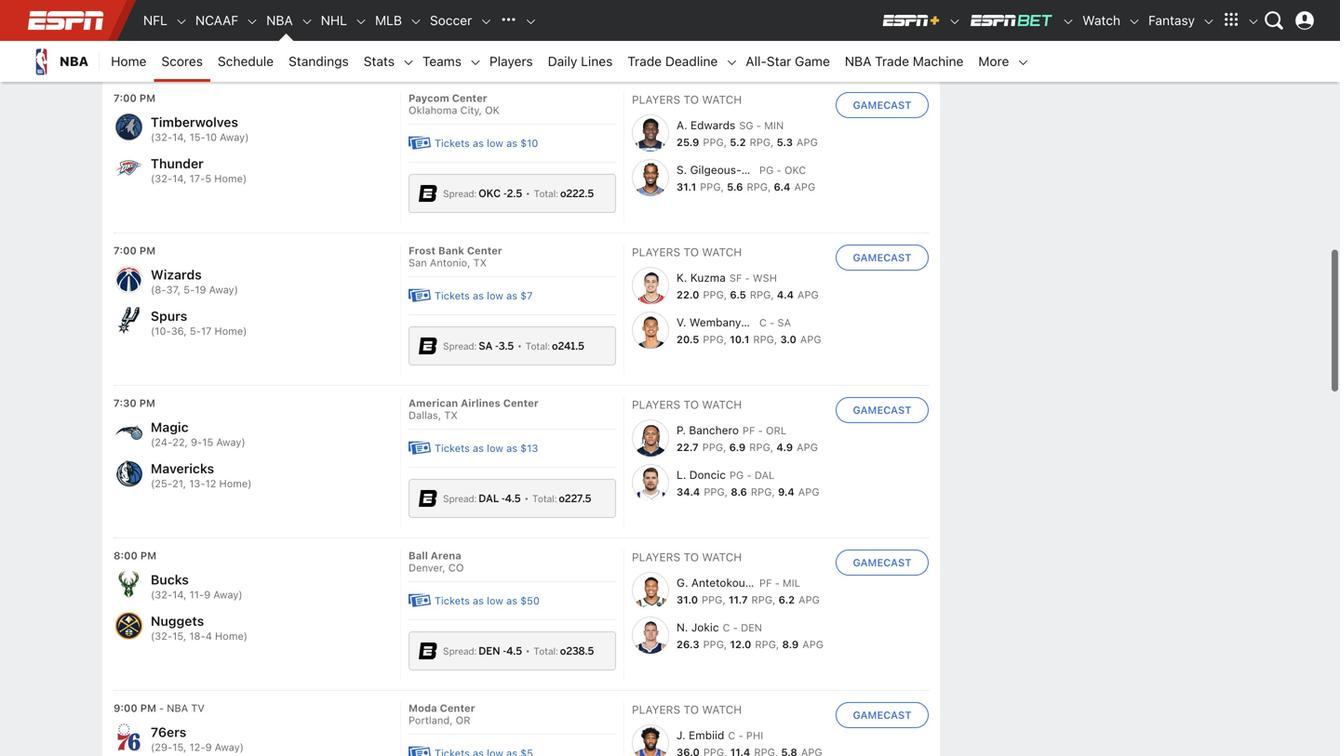 Task type: describe. For each thing, give the bounding box(es) containing it.
( for bucks
[[151, 589, 155, 601]]

5 gamecast from the top
[[853, 710, 912, 722]]

8:00
[[114, 550, 138, 562]]

spread for magic
[[443, 494, 474, 506]]

1 trade from the left
[[628, 54, 662, 69]]

banchero
[[689, 424, 739, 437]]

low for wizards
[[487, 290, 504, 302]]

center inside frost bank center san antonio, tx
[[467, 245, 502, 257]]

bucks link
[[151, 572, 189, 589]]

rpg down alexander
[[747, 181, 768, 193]]

sa inside v. wembanyama c - sa 20.5 ppg 10.1 rpg 3.0 apg
[[778, 317, 791, 329]]

k.
[[677, 271, 687, 285]]

3.5
[[499, 340, 514, 353]]

ppg for wembanyama
[[703, 334, 724, 346]]

20.5
[[677, 334, 699, 346]]

21.9
[[677, 29, 698, 41]]

v. wembanyama image
[[632, 312, 669, 349]]

6.2
[[779, 595, 795, 607]]

- for spread : sa -3.5
[[495, 340, 499, 353]]

11-
[[190, 589, 204, 601]]

more espn image
[[1247, 15, 1261, 28]]

8:00 pm
[[114, 550, 156, 562]]

5- for grizzlies
[[190, 20, 201, 32]]

phi
[[747, 730, 764, 743]]

espn plus image
[[949, 15, 962, 28]]

5- for wizards
[[184, 284, 195, 296]]

airlines
[[461, 398, 501, 410]]

$10
[[521, 137, 538, 150]]

grizzlies
[[151, 3, 205, 18]]

5- for spurs
[[190, 325, 201, 337]]

j. embiid c - phi
[[677, 730, 764, 743]]

n.
[[677, 622, 688, 635]]

players for bucks
[[632, 551, 681, 564]]

2.5
[[507, 187, 522, 200]]

spread : sa -3.5
[[443, 340, 514, 353]]

25.9
[[677, 136, 700, 149]]

tickets as low as $10 link
[[409, 132, 538, 155]]

list for bucks
[[632, 573, 829, 655]]

: for sa
[[474, 341, 477, 353]]

apg right 2.0
[[795, 29, 816, 41]]

19
[[195, 284, 206, 296]]

g. antetokounmpo
[[677, 577, 775, 590]]

- for j. embiid c - phi
[[739, 730, 744, 743]]

wembanyama
[[690, 316, 763, 329]]

14 for bucks
[[172, 589, 184, 601]]

15 inside magic ( 24-22 9-15 away )
[[202, 437, 213, 449]]

total for magic
[[533, 494, 555, 506]]

15 inside nuggets ( 32-15 18-4 home )
[[172, 631, 183, 643]]

( for 76ers
[[151, 742, 155, 754]]

soccer image
[[480, 15, 493, 28]]

espn bet image for wizards
[[419, 337, 438, 356]]

spread inside spread : sac -9.5
[[443, 36, 474, 48]]

stats link
[[356, 41, 402, 82]]

espn+ image
[[882, 13, 941, 28]]

watch up j. embiid c - phi
[[702, 704, 742, 717]]

gamecast link for timberwolves
[[836, 92, 929, 118]]

) for magic
[[242, 437, 245, 449]]

rpg right 5.7
[[748, 29, 769, 41]]

pf inside p. banchero pf - orl 22.7 ppg 6.9 rpg 4.9 apg
[[743, 425, 755, 437]]

total for wizards
[[526, 341, 548, 353]]

nba right 'game'
[[845, 54, 872, 69]]

- for a. edwards sg - min 25.9 ppg 5.2 rpg 5.3 apg
[[757, 120, 762, 132]]

1 vertical spatial den
[[479, 645, 500, 658]]

away for nuggets
[[213, 589, 239, 601]]

tx inside frost bank center san antonio, tx
[[473, 257, 487, 269]]

home for timberwolves
[[214, 172, 243, 185]]

as left $10
[[506, 137, 518, 150]]

c inside j. embiid c - phi
[[728, 730, 736, 743]]

to for wizards
[[684, 246, 699, 259]]

nuggets
[[151, 614, 204, 629]]

as down american airlines center dallas, tx
[[473, 443, 484, 455]]

embiid
[[689, 730, 725, 743]]

trade deadline link
[[620, 41, 726, 82]]

soccer link
[[423, 0, 480, 41]]

apg right '6.2'
[[799, 595, 820, 607]]

nfl link
[[136, 0, 175, 41]]

wsh
[[753, 272, 777, 285]]

spurs
[[151, 308, 187, 324]]

home for wizards
[[215, 325, 243, 337]]

more espn image
[[1218, 7, 1246, 34]]

okc for spread : okc -2.5
[[479, 187, 501, 200]]

espn bet image for timberwolves
[[419, 185, 438, 203]]

32- for thunder
[[155, 172, 172, 185]]

as left "$50"
[[506, 596, 518, 608]]

as left $13
[[506, 443, 518, 455]]

10
[[206, 131, 217, 143]]

( for mavericks
[[151, 478, 155, 490]]

list for wizards
[[632, 267, 829, 349]]

5.3
[[777, 136, 793, 149]]

22.0
[[677, 289, 700, 301]]

: for o222.5
[[556, 188, 559, 200]]

apg for banchero
[[797, 442, 818, 454]]

to for magic
[[684, 399, 699, 412]]

thunder link
[[151, 155, 204, 172]]

ncaaf image
[[246, 15, 259, 28]]

den inside n. jokic c - den 26.3 ppg 12.0 rpg 8.9 apg
[[741, 622, 762, 635]]

l. doncic image
[[632, 465, 669, 502]]

mlb image
[[410, 15, 423, 28]]

home for magic
[[219, 478, 248, 490]]

players down 9.5
[[490, 54, 533, 69]]

nba inside global navigation element
[[266, 13, 293, 28]]

) for mavericks
[[248, 478, 252, 490]]

9 for bucks
[[204, 589, 211, 601]]

watch for wizards
[[702, 246, 742, 259]]

nhl link
[[314, 0, 355, 41]]

nhl
[[321, 13, 347, 28]]

espn bet image
[[1062, 15, 1075, 28]]

7:00 pm for wizards
[[114, 245, 156, 257]]

spread for wizards
[[443, 341, 474, 353]]

jokic
[[692, 622, 719, 635]]

rpg for v. wembanyama
[[753, 334, 774, 346]]

as down frost bank center san antonio, tx
[[473, 290, 484, 302]]

as left $7
[[506, 290, 518, 302]]

pg inside l. doncic pg - dal 34.4 ppg 8.6 rpg 9.4 apg
[[730, 470, 744, 482]]

pm right 9:00
[[140, 703, 156, 715]]

stats image
[[402, 56, 415, 69]]

j. jackson jr. image
[[632, 7, 669, 44]]

more sports image
[[524, 15, 537, 28]]

29-
[[155, 742, 173, 754]]

daily
[[548, 54, 578, 69]]

g.
[[677, 577, 688, 590]]

mlb
[[375, 13, 402, 28]]

32- for timberwolves
[[155, 131, 172, 143]]

players link
[[482, 41, 541, 82]]

: for sac
[[474, 36, 477, 48]]

oklahoma
[[409, 104, 458, 117]]

mavericks ( 25-21 13-12 home )
[[151, 461, 252, 490]]

apg for kuzma
[[798, 289, 819, 301]]

spread : okc -2.5
[[443, 187, 522, 200]]

2.0
[[775, 29, 791, 41]]

trade deadline
[[628, 54, 718, 69]]

sg
[[739, 120, 754, 132]]

13-
[[189, 478, 205, 490]]

) for thunder
[[243, 172, 247, 185]]

home down nfl link
[[111, 54, 147, 69]]

players to watch for timberwolves
[[632, 93, 742, 106]]

apg for edwards
[[797, 136, 818, 149]]

ppg for edwards
[[703, 136, 724, 149]]

) for wizards
[[234, 284, 238, 296]]

pm for timberwolves
[[139, 92, 156, 104]]

- for spread : sac -9.5
[[503, 35, 506, 48]]

32- for bucks
[[155, 589, 172, 601]]

( for nuggets
[[151, 631, 155, 643]]

nuggets link
[[151, 613, 204, 631]]

6.4
[[774, 181, 791, 193]]

mavericks link
[[151, 460, 214, 478]]

7:30
[[114, 398, 137, 410]]

antetokounmpo
[[692, 577, 775, 590]]

pg - okc
[[760, 164, 806, 177]]

bank
[[438, 245, 464, 257]]

- for v. wembanyama c - sa 20.5 ppg 10.1 rpg 3.0 apg
[[770, 317, 775, 329]]

31.1
[[677, 181, 697, 193]]

orl
[[766, 425, 787, 437]]

- for spread : dal -4.5
[[502, 493, 505, 506]]

gamecast link for bucks
[[836, 550, 929, 576]]

nba left tv
[[167, 703, 188, 715]]

watch for bucks
[[702, 551, 742, 564]]

teams link
[[415, 41, 469, 82]]

7:00 for timberwolves
[[114, 92, 137, 104]]

: for dal
[[474, 494, 477, 506]]

to for timberwolves
[[684, 93, 699, 106]]

american
[[409, 398, 458, 410]]

timberwolves
[[151, 114, 238, 130]]

8-
[[155, 284, 166, 296]]

center inside american airlines center dallas, tx
[[503, 398, 539, 410]]

32- for nuggets
[[155, 631, 172, 643]]

trade deadline image
[[726, 56, 739, 69]]

24-
[[155, 437, 172, 449]]

standings link
[[281, 41, 356, 82]]

76ers link
[[151, 724, 186, 742]]

tickets for magic
[[435, 443, 470, 455]]

tickets as low as $50
[[435, 596, 540, 608]]

- for spread : okc -2.5
[[504, 187, 507, 200]]

1 horizontal spatial pg
[[760, 164, 774, 177]]

3.0
[[781, 334, 797, 346]]

american airlines center dallas, tx
[[409, 398, 539, 422]]

15 inside grizzlies ( 18-28 5-15 home )
[[201, 20, 212, 32]]

s. gilgeous-alexander image
[[632, 159, 669, 197]]

espn bet image
[[969, 13, 1055, 28]]

22.7
[[677, 442, 699, 454]]

nfl image
[[175, 15, 188, 28]]

denver,
[[409, 562, 446, 575]]

k. kuzma image
[[632, 267, 669, 305]]

san
[[409, 257, 427, 269]]

ppg down g. antetokounmpo
[[702, 595, 723, 607]]

pm for magic
[[139, 398, 155, 410]]

wizards link
[[151, 266, 202, 284]]

soccer
[[430, 13, 472, 28]]

- for l. doncic pg - dal 34.4 ppg 8.6 rpg 9.4 apg
[[747, 470, 752, 482]]

min
[[765, 120, 784, 132]]

spread : dal -4.5
[[443, 493, 521, 506]]

apg for wembanyama
[[800, 334, 822, 346]]

watch inside global navigation element
[[1083, 13, 1121, 28]]

espn bet image for magic
[[419, 490, 438, 508]]



Task type: vqa. For each thing, say whether or not it's contained in the screenshot.
Our to the top
no



Task type: locate. For each thing, give the bounding box(es) containing it.
nhl image
[[355, 15, 368, 28]]

o223.5
[[560, 35, 593, 48]]

3 14 from the top
[[172, 589, 184, 601]]

low left $13
[[487, 443, 504, 455]]

to up p.
[[684, 399, 699, 412]]

5- inside wizards ( 8-37 5-19 away )
[[184, 284, 195, 296]]

2 ( from the top
[[151, 131, 155, 143]]

( inside grizzlies ( 18-28 5-15 home )
[[151, 20, 155, 32]]

all-
[[746, 54, 767, 69]]

tx right antonio, in the top left of the page
[[473, 257, 487, 269]]

1 vertical spatial 4.5
[[507, 645, 522, 658]]

nba left home link
[[60, 54, 89, 69]]

32- inside nuggets ( 32-15 18-4 home )
[[155, 631, 172, 643]]

1 7:00 pm from the top
[[114, 92, 156, 104]]

away right 9-
[[216, 437, 242, 449]]

3 espn bet image from the top
[[419, 490, 438, 508]]

tx
[[473, 257, 487, 269], [444, 410, 458, 422]]

ppg inside p. banchero pf - orl 22.7 ppg 6.9 rpg 4.9 apg
[[703, 442, 723, 454]]

rpg right 8.6
[[751, 487, 772, 499]]

0 horizontal spatial den
[[479, 645, 500, 658]]

: for o223.5
[[555, 36, 558, 48]]

0 vertical spatial pg
[[760, 164, 774, 177]]

25-
[[155, 478, 172, 490]]

1 espn bet image from the top
[[419, 32, 438, 50]]

trade down j. jackson jr. icon
[[628, 54, 662, 69]]

espn bet image
[[419, 185, 438, 203], [419, 643, 438, 661]]

mlb link
[[368, 0, 410, 41]]

low inside "link"
[[487, 290, 504, 302]]

teams image
[[469, 56, 482, 69]]

players for magic
[[632, 399, 681, 412]]

rpg inside l. doncic pg - dal 34.4 ppg 8.6 rpg 9.4 apg
[[751, 487, 772, 499]]

( down thunder
[[151, 172, 155, 185]]

14
[[172, 131, 184, 143], [172, 172, 184, 185], [172, 589, 184, 601]]

4 ( from the top
[[151, 284, 155, 296]]

list containing k. kuzma
[[632, 267, 829, 349]]

espn bet image left spread : dal -4.5
[[419, 490, 438, 508]]

1 horizontal spatial sa
[[778, 317, 791, 329]]

1 horizontal spatial den
[[741, 622, 762, 635]]

home link
[[103, 41, 154, 82]]

list
[[632, 115, 829, 197], [632, 267, 829, 349], [632, 420, 829, 502], [632, 573, 829, 655]]

watch left watch icon
[[1083, 13, 1121, 28]]

1 players to watch from the top
[[632, 93, 742, 106]]

) inside nuggets ( 32-15 18-4 home )
[[244, 631, 248, 643]]

- inside v. wembanyama c - sa 20.5 ppg 10.1 rpg 3.0 apg
[[770, 317, 775, 329]]

rpg for k. kuzma
[[750, 289, 771, 301]]

v. wembanyama c - sa 20.5 ppg 10.1 rpg 3.0 apg
[[677, 316, 822, 346]]

0 vertical spatial pf
[[743, 425, 755, 437]]

center down teams icon
[[452, 92, 487, 104]]

pf
[[743, 425, 755, 437], [760, 578, 772, 590]]

: for o227.5
[[555, 494, 557, 506]]

1 vertical spatial okc
[[479, 187, 501, 200]]

5 to from the top
[[684, 704, 699, 717]]

7 ( from the top
[[151, 478, 155, 490]]

rpg inside v. wembanyama c - sa 20.5 ppg 10.1 rpg 3.0 apg
[[753, 334, 774, 346]]

- for n. jokic c - den 26.3 ppg 12.0 rpg 8.9 apg
[[733, 622, 738, 635]]

low down ok at the top left
[[487, 137, 504, 150]]

: down the tickets as low as $13 link
[[474, 494, 477, 506]]

players
[[490, 54, 533, 69], [632, 93, 681, 106], [632, 246, 681, 259], [632, 399, 681, 412], [632, 551, 681, 564], [632, 704, 681, 717]]

- inside p. banchero pf - orl 22.7 ppg 6.9 rpg 4.9 apg
[[758, 425, 763, 437]]

den up 12.0
[[741, 622, 762, 635]]

1 horizontal spatial dal
[[755, 470, 775, 482]]

0 vertical spatial 4.5
[[505, 493, 521, 506]]

1 vertical spatial 5-
[[184, 284, 195, 296]]

players up g. antetokounmpo icon
[[632, 551, 681, 564]]

( for spurs
[[151, 325, 155, 337]]

wizards ( 8-37 5-19 away )
[[151, 267, 238, 296]]

j. embiid image
[[632, 725, 669, 757]]

) right 12-
[[240, 742, 244, 754]]

5 players to watch from the top
[[632, 704, 742, 717]]

total inside total : o227.5
[[533, 494, 555, 506]]

2 vertical spatial 5-
[[190, 325, 201, 337]]

rpg inside k. kuzma sf - wsh 22.0 ppg 6.5 rpg 4.4 apg
[[750, 289, 771, 301]]

apg
[[795, 29, 816, 41], [797, 136, 818, 149], [795, 181, 816, 193], [798, 289, 819, 301], [800, 334, 822, 346], [797, 442, 818, 454], [799, 487, 820, 499], [799, 595, 820, 607], [803, 639, 824, 651]]

31.1 ppg 5.6 rpg 6.4 apg
[[677, 181, 816, 193]]

9 for 76ers
[[205, 742, 212, 754]]

players to watch up the j.
[[632, 704, 742, 717]]

32- inside thunder ( 32-14 17-5 home )
[[155, 172, 172, 185]]

center right moda
[[440, 703, 475, 715]]

: left 'o238.5'
[[556, 646, 558, 658]]

( down nuggets
[[151, 631, 155, 643]]

10 ( from the top
[[151, 742, 155, 754]]

home inside nuggets ( 32-15 18-4 home )
[[215, 631, 244, 643]]

total inside total : o222.5
[[534, 188, 556, 200]]

rpg for a. edwards
[[750, 136, 771, 149]]

) for spurs
[[243, 325, 247, 337]]

0 vertical spatial 14
[[172, 131, 184, 143]]

0 vertical spatial sa
[[778, 317, 791, 329]]

: for o238.5
[[556, 646, 558, 658]]

10.1
[[730, 334, 750, 346]]

ppg for kuzma
[[703, 289, 724, 301]]

0 vertical spatial espn bet image
[[419, 185, 438, 203]]

6.5
[[730, 289, 746, 301]]

3 tickets from the top
[[435, 443, 470, 455]]

a. edwards image
[[632, 115, 669, 152]]

-
[[503, 35, 506, 48], [757, 120, 762, 132], [777, 164, 782, 177], [504, 187, 507, 200], [745, 272, 750, 285], [770, 317, 775, 329], [495, 340, 499, 353], [758, 425, 763, 437], [747, 470, 752, 482], [502, 493, 505, 506], [775, 578, 780, 590], [733, 622, 738, 635], [503, 645, 507, 658], [739, 730, 744, 743]]

grizzlies link
[[151, 2, 205, 20]]

home inside grizzlies ( 18-28 5-15 home )
[[215, 20, 244, 32]]

15 right 22
[[202, 437, 213, 449]]

1 7:00 from the top
[[114, 92, 137, 104]]

9:00
[[114, 703, 138, 715]]

1 ( from the top
[[151, 20, 155, 32]]

( inside spurs ( 10-36 5-17 home )
[[151, 325, 155, 337]]

7:00 pm down home link
[[114, 92, 156, 104]]

- for k. kuzma sf - wsh 22.0 ppg 6.5 rpg 4.4 apg
[[745, 272, 750, 285]]

3 low from the top
[[487, 443, 504, 455]]

espn more sports home page image
[[495, 7, 523, 34]]

list containing g. antetokounmpo
[[632, 573, 829, 655]]

total right 3.5
[[526, 341, 548, 353]]

ball arena denver, co
[[409, 550, 464, 575]]

list containing a. edwards
[[632, 115, 829, 197]]

espn bet image
[[419, 32, 438, 50], [419, 337, 438, 356], [419, 490, 438, 508]]

2 list from the top
[[632, 267, 829, 349]]

) inside 76ers ( 29-15 12-9 away )
[[240, 742, 244, 754]]

21.9 ppg 5.7 rpg 2.0 apg
[[677, 29, 816, 41]]

players for timberwolves
[[632, 93, 681, 106]]

8 ( from the top
[[151, 589, 155, 601]]

: for o241.5
[[548, 341, 550, 353]]

spread inside spread : sa -3.5
[[443, 341, 474, 353]]

4 32- from the top
[[155, 631, 172, 643]]

home inside thunder ( 32-14 17-5 home )
[[214, 172, 243, 185]]

players to watch up "k."
[[632, 246, 742, 259]]

)
[[244, 20, 248, 32], [245, 131, 249, 143], [243, 172, 247, 185], [234, 284, 238, 296], [243, 325, 247, 337], [242, 437, 245, 449], [248, 478, 252, 490], [239, 589, 243, 601], [244, 631, 248, 643], [240, 742, 244, 754]]

7:30 pm
[[114, 398, 155, 410]]

watch for timberwolves
[[702, 93, 742, 106]]

- inside l. doncic pg - dal 34.4 ppg 8.6 rpg 9.4 apg
[[747, 470, 752, 482]]

tickets for timberwolves
[[435, 137, 470, 150]]

1 vertical spatial 14
[[172, 172, 184, 185]]

( inside timberwolves ( 32-14 15-10 away )
[[151, 131, 155, 143]]

scores
[[161, 54, 203, 69]]

antonio,
[[430, 257, 471, 269]]

( inside nuggets ( 32-15 18-4 home )
[[151, 631, 155, 643]]

31.0
[[677, 595, 698, 607]]

ppg inside v. wembanyama c - sa 20.5 ppg 10.1 rpg 3.0 apg
[[703, 334, 724, 346]]

ppg down kuzma
[[703, 289, 724, 301]]

1 horizontal spatial nba link
[[259, 0, 300, 41]]

14 for timberwolves
[[172, 131, 184, 143]]

gamecast for magic
[[853, 405, 912, 417]]

frost
[[409, 245, 436, 257]]

9 inside 76ers ( 29-15 12-9 away )
[[205, 742, 212, 754]]

4.5 left total : o238.5 at the left bottom of the page
[[507, 645, 522, 658]]

espn bet image left spread : okc -2.5 on the left top
[[419, 185, 438, 203]]

1 list from the top
[[632, 115, 829, 197]]

total inside total : o241.5
[[526, 341, 548, 353]]

7:00 pm up 8-
[[114, 245, 156, 257]]

players up j. embiid icon
[[632, 704, 681, 717]]

daily lines link
[[541, 41, 620, 82]]

1 horizontal spatial okc
[[785, 164, 806, 177]]

32- inside timberwolves ( 32-14 15-10 away )
[[155, 131, 172, 143]]

5
[[205, 172, 212, 185]]

paycom
[[409, 92, 449, 104]]

to up the j.
[[684, 704, 699, 717]]

32- down bucks
[[155, 589, 172, 601]]

: inside total : o223.5
[[555, 36, 558, 48]]

pf - mil
[[760, 578, 801, 590]]

3 list from the top
[[632, 420, 829, 502]]

7:00
[[114, 92, 137, 104], [114, 245, 137, 257]]

ppg inside n. jokic c - den 26.3 ppg 12.0 rpg 8.9 apg
[[703, 639, 724, 651]]

1 vertical spatial tx
[[444, 410, 458, 422]]

okc inside list
[[785, 164, 806, 177]]

8.6
[[731, 487, 747, 499]]

4 tickets from the top
[[435, 596, 470, 608]]

apg right 9.4
[[799, 487, 820, 499]]

apg inside l. doncic pg - dal 34.4 ppg 8.6 rpg 9.4 apg
[[799, 487, 820, 499]]

away inside timberwolves ( 32-14 15-10 away )
[[220, 131, 245, 143]]

5 ( from the top
[[151, 325, 155, 337]]

rpg for p. banchero
[[750, 442, 771, 454]]

more
[[979, 54, 1010, 69]]

: left sac on the left of the page
[[474, 36, 477, 48]]

( inside wizards ( 8-37 5-19 away )
[[151, 284, 155, 296]]

total down more sports icon
[[533, 36, 555, 48]]

: inside spread : den -4.5
[[474, 646, 477, 658]]

home inside spurs ( 10-36 5-17 home )
[[215, 325, 243, 337]]

or
[[456, 715, 471, 727]]

18- inside grizzlies ( 18-28 5-15 home )
[[155, 20, 171, 32]]

gamecast for timberwolves
[[853, 99, 912, 111]]

1 espn bet image from the top
[[419, 185, 438, 203]]

players up a. edwards "image"
[[632, 93, 681, 106]]

pm right '7:30' at bottom
[[139, 398, 155, 410]]

nba image
[[300, 15, 314, 28]]

ppg inside a. edwards sg - min 25.9 ppg 5.2 rpg 5.3 apg
[[703, 136, 724, 149]]

1 gamecast from the top
[[853, 99, 912, 111]]

- for spread : den -4.5
[[503, 645, 507, 658]]

17-
[[190, 172, 205, 185]]

s.
[[677, 163, 687, 177]]

$13
[[521, 443, 538, 455]]

1 gamecast link from the top
[[836, 92, 929, 118]]

17
[[201, 325, 212, 337]]

3 gamecast link from the top
[[836, 398, 929, 424]]

2 7:00 from the top
[[114, 245, 137, 257]]

( inside mavericks ( 25-21 13-12 home )
[[151, 478, 155, 490]]

lines
[[581, 54, 613, 69]]

1 14 from the top
[[172, 131, 184, 143]]

total : o222.5
[[534, 187, 594, 200]]

tickets as low as $13 link
[[409, 438, 538, 460]]

to up "k."
[[684, 246, 699, 259]]

2 spread from the top
[[443, 188, 474, 200]]

1 vertical spatial sa
[[479, 340, 493, 353]]

18- down nuggets
[[189, 631, 206, 643]]

( up thunder
[[151, 131, 155, 143]]

gamecast link for magic
[[836, 398, 929, 424]]

36
[[171, 325, 184, 337]]

sa left 3.5
[[479, 340, 493, 353]]

pm down home link
[[139, 92, 156, 104]]

0 horizontal spatial pf
[[743, 425, 755, 437]]

76ers
[[151, 725, 186, 740]]

2 trade from the left
[[875, 54, 910, 69]]

12
[[205, 478, 216, 490]]

0 horizontal spatial 18-
[[155, 20, 171, 32]]

pm for wizards
[[139, 245, 156, 257]]

- for p. banchero pf - orl 22.7 ppg 6.9 rpg 4.9 apg
[[758, 425, 763, 437]]

okc left "2.5"
[[479, 187, 501, 200]]

: left "2.5"
[[474, 188, 477, 200]]

apg for doncic
[[799, 487, 820, 499]]

) inside timberwolves ( 32-14 15-10 away )
[[245, 131, 249, 143]]

1 vertical spatial 9
[[205, 742, 212, 754]]

ppg down gilgeous-
[[700, 181, 721, 193]]

ppg down banchero
[[703, 442, 723, 454]]

center inside moda center portland, or
[[440, 703, 475, 715]]

total inside total : o223.5
[[533, 36, 555, 48]]

9 ( from the top
[[151, 631, 155, 643]]

nba left nba icon
[[266, 13, 293, 28]]

tx right dallas,
[[444, 410, 458, 422]]

10-
[[155, 325, 171, 337]]

2 vertical spatial 14
[[172, 589, 184, 601]]

3 to from the top
[[684, 399, 699, 412]]

players up p. banchero image
[[632, 399, 681, 412]]

1 vertical spatial pg
[[730, 470, 744, 482]]

global navigation element
[[19, 0, 1322, 41]]

1 to from the top
[[684, 93, 699, 106]]

) for timberwolves
[[245, 131, 249, 143]]

watch up kuzma
[[702, 246, 742, 259]]

5- inside spurs ( 10-36 5-17 home )
[[190, 325, 201, 337]]

15 inside 76ers ( 29-15 12-9 away )
[[172, 742, 183, 754]]

tickets as low as $10
[[435, 137, 538, 150]]

tickets as low as $7
[[435, 290, 533, 302]]

0 vertical spatial tx
[[473, 257, 487, 269]]

spread inside spread : dal -4.5
[[443, 494, 474, 506]]

0 horizontal spatial tx
[[444, 410, 458, 422]]

away for thunder
[[220, 131, 245, 143]]

1 vertical spatial pf
[[760, 578, 772, 590]]

5.6
[[727, 181, 743, 193]]

: inside spread : sa -3.5
[[474, 341, 477, 353]]

rpg down wsh
[[750, 289, 771, 301]]

rpg inside n. jokic c - den 26.3 ppg 12.0 rpg 8.9 apg
[[755, 639, 776, 651]]

( left 28
[[151, 20, 155, 32]]

deadline
[[666, 54, 718, 69]]

4 spread from the top
[[443, 494, 474, 506]]

tickets inside "link"
[[435, 290, 470, 302]]

okc
[[785, 164, 806, 177], [479, 187, 501, 200]]

players for wizards
[[632, 246, 681, 259]]

total inside total : o238.5
[[534, 646, 556, 658]]

( left 21
[[151, 478, 155, 490]]

pg up 8.6
[[730, 470, 744, 482]]

paycom center oklahoma city, ok
[[409, 92, 500, 117]]

4 gamecast link from the top
[[836, 550, 929, 576]]

apg inside v. wembanyama c - sa 20.5 ppg 10.1 rpg 3.0 apg
[[800, 334, 822, 346]]

- inside j. embiid c - phi
[[739, 730, 744, 743]]

c for nuggets
[[723, 622, 730, 635]]

ok
[[485, 104, 500, 117]]

: down tickets as low as $50 link
[[474, 646, 477, 658]]

9 inside bucks ( 32-14 11-9 away )
[[204, 589, 211, 601]]

: inside spread : okc -2.5
[[474, 188, 477, 200]]

1 vertical spatial 7:00
[[114, 245, 137, 257]]

2 low from the top
[[487, 290, 504, 302]]

bucks
[[151, 572, 189, 588]]

pm for bucks
[[140, 550, 156, 562]]

: inside total : o227.5
[[555, 494, 557, 506]]

l. doncic pg - dal 34.4 ppg 8.6 rpg 9.4 apg
[[677, 469, 820, 499]]

apg right 6.4 on the right top of the page
[[795, 181, 816, 193]]

1 vertical spatial espn bet image
[[419, 643, 438, 661]]

nba tv
[[167, 703, 205, 715]]

tickets for wizards
[[435, 290, 470, 302]]

( for magic
[[151, 437, 155, 449]]

n. jokic c - den 26.3 ppg 12.0 rpg 8.9 apg
[[677, 622, 824, 651]]

32- up thunder
[[155, 131, 172, 143]]

0 vertical spatial 18-
[[155, 20, 171, 32]]

as up spread : den -4.5
[[473, 596, 484, 608]]

0 vertical spatial 7:00 pm
[[114, 92, 156, 104]]

gamecast link for wizards
[[836, 245, 929, 271]]

teams
[[423, 54, 462, 69]]

0 vertical spatial 7:00
[[114, 92, 137, 104]]

o227.5
[[559, 493, 592, 506]]

0 vertical spatial 5-
[[190, 20, 201, 32]]

a.
[[677, 119, 688, 132]]

sf
[[730, 272, 742, 285]]

c for spurs
[[760, 317, 767, 329]]

1 horizontal spatial 18-
[[189, 631, 206, 643]]

apg right 4.4
[[798, 289, 819, 301]]

2 7:00 pm from the top
[[114, 245, 156, 257]]

( for timberwolves
[[151, 131, 155, 143]]

9 right 76ers link on the bottom left of the page
[[205, 742, 212, 754]]

list containing p. banchero
[[632, 420, 829, 502]]

3 ( from the top
[[151, 172, 155, 185]]

away inside magic ( 24-22 9-15 away )
[[216, 437, 242, 449]]

0 horizontal spatial trade
[[628, 54, 662, 69]]

to up g.
[[684, 551, 699, 564]]

spread inside spread : okc -2.5
[[443, 188, 474, 200]]

1 vertical spatial espn bet image
[[419, 337, 438, 356]]

tickets down antonio, in the top left of the page
[[435, 290, 470, 302]]

4.5 for nuggets
[[507, 645, 522, 658]]

15 down nuggets
[[172, 631, 183, 643]]

center right the bank
[[467, 245, 502, 257]]

4 to from the top
[[684, 551, 699, 564]]

low left $7
[[487, 290, 504, 302]]

okc up 6.4 on the right top of the page
[[785, 164, 806, 177]]

3 gamecast from the top
[[853, 405, 912, 417]]

home inside mavericks ( 25-21 13-12 home )
[[219, 478, 248, 490]]

players to watch for bucks
[[632, 551, 742, 564]]

2 vertical spatial c
[[728, 730, 736, 743]]

( for thunder
[[151, 172, 155, 185]]

5 gamecast link from the top
[[836, 703, 929, 729]]

rpg inside p. banchero pf - orl 22.7 ppg 6.9 rpg 4.9 apg
[[750, 442, 771, 454]]

c inside v. wembanyama c - sa 20.5 ppg 10.1 rpg 3.0 apg
[[760, 317, 767, 329]]

away right '11-'
[[213, 589, 239, 601]]

9.5
[[506, 35, 522, 48]]

spread down soccer
[[443, 36, 474, 48]]

2 espn bet image from the top
[[419, 337, 438, 356]]

: inside total : o241.5
[[548, 341, 550, 353]]

) inside magic ( 24-22 9-15 away )
[[242, 437, 245, 449]]

: left o223.5
[[555, 36, 558, 48]]

moda
[[409, 703, 437, 715]]

( inside 76ers ( 29-15 12-9 away )
[[151, 742, 155, 754]]

) inside wizards ( 8-37 5-19 away )
[[234, 284, 238, 296]]

1 vertical spatial 18-
[[189, 631, 206, 643]]

star
[[767, 54, 792, 69]]

schedule
[[218, 54, 274, 69]]

5- inside grizzlies ( 18-28 5-15 home )
[[190, 20, 201, 32]]

away for spurs
[[209, 284, 234, 296]]

apg inside k. kuzma sf - wsh 22.0 ppg 6.5 rpg 4.4 apg
[[798, 289, 819, 301]]

total left o227.5
[[533, 494, 555, 506]]

nba trade machine
[[845, 54, 964, 69]]

fantasy image
[[1203, 15, 1216, 28]]

0 vertical spatial dal
[[755, 470, 775, 482]]

watch up 'edwards' at the top of the page
[[702, 93, 742, 106]]

nba link left home link
[[19, 41, 100, 82]]

center right airlines
[[503, 398, 539, 410]]

) inside mavericks ( 25-21 13-12 home )
[[248, 478, 252, 490]]

: inside spread : dal -4.5
[[474, 494, 477, 506]]

away for mavericks
[[216, 437, 242, 449]]

0 vertical spatial espn bet image
[[419, 32, 438, 50]]

apg inside n. jokic c - den 26.3 ppg 12.0 rpg 8.9 apg
[[803, 639, 824, 651]]

espn bet image left spread : den -4.5
[[419, 643, 438, 661]]

37
[[166, 284, 178, 296]]

1 tickets from the top
[[435, 137, 470, 150]]

ppg inside k. kuzma sf - wsh 22.0 ppg 6.5 rpg 4.4 apg
[[703, 289, 724, 301]]

all-star game
[[746, 54, 830, 69]]

14 inside thunder ( 32-14 17-5 home )
[[172, 172, 184, 185]]

1 low from the top
[[487, 137, 504, 150]]

away inside bucks ( 32-14 11-9 away )
[[213, 589, 239, 601]]

ppg down 'edwards' at the top of the page
[[703, 136, 724, 149]]

ppg left 5.7
[[702, 29, 723, 41]]

4 low from the top
[[487, 596, 504, 608]]

total right "2.5"
[[534, 188, 556, 200]]

2 32- from the top
[[155, 172, 172, 185]]

tickets for bucks
[[435, 596, 470, 608]]

total for bucks
[[534, 646, 556, 658]]

ppg for jokic
[[703, 639, 724, 651]]

5 spread from the top
[[443, 646, 474, 658]]

1 vertical spatial c
[[723, 622, 730, 635]]

away inside wizards ( 8-37 5-19 away )
[[209, 284, 234, 296]]

1 horizontal spatial trade
[[875, 54, 910, 69]]

( inside magic ( 24-22 9-15 away )
[[151, 437, 155, 449]]

: inside spread : sac -9.5
[[474, 36, 477, 48]]

ppg inside l. doncic pg - dal 34.4 ppg 8.6 rpg 9.4 apg
[[704, 487, 725, 499]]

kuzma
[[691, 271, 726, 285]]

as down 'city,'
[[473, 137, 484, 150]]

4 list from the top
[[632, 573, 829, 655]]

2 espn bet image from the top
[[419, 643, 438, 661]]

0 vertical spatial c
[[760, 317, 767, 329]]

low for magic
[[487, 443, 504, 455]]

) for 76ers
[[240, 742, 244, 754]]

) inside bucks ( 32-14 11-9 away )
[[239, 589, 243, 601]]

gamecast link
[[836, 92, 929, 118], [836, 245, 929, 271], [836, 398, 929, 424], [836, 550, 929, 576], [836, 703, 929, 729]]

c inside n. jokic c - den 26.3 ppg 12.0 rpg 8.9 apg
[[723, 622, 730, 635]]

gamecast for wizards
[[853, 252, 912, 264]]

stats
[[364, 54, 395, 69]]

alexander
[[742, 163, 794, 177]]

8.9
[[782, 639, 799, 651]]

18- inside nuggets ( 32-15 18-4 home )
[[189, 631, 206, 643]]

2 vertical spatial espn bet image
[[419, 490, 438, 508]]

2 gamecast from the top
[[853, 252, 912, 264]]

3 players to watch from the top
[[632, 399, 742, 412]]

1 32- from the top
[[155, 131, 172, 143]]

4.5 for mavericks
[[505, 493, 521, 506]]

ppg down jokic
[[703, 639, 724, 651]]

5.2
[[730, 136, 746, 149]]

2 to from the top
[[684, 246, 699, 259]]

1 vertical spatial dal
[[479, 493, 499, 506]]

watch for magic
[[702, 399, 742, 412]]

dal inside l. doncic pg - dal 34.4 ppg 8.6 rpg 9.4 apg
[[755, 470, 775, 482]]

rpg for n. jokic
[[755, 639, 776, 651]]

s. gilgeous-alexander
[[677, 163, 794, 177]]

14 down bucks
[[172, 589, 184, 601]]

9 up nuggets ( 32-15 18-4 home )
[[204, 589, 211, 601]]

- inside n. jokic c - den 26.3 ppg 12.0 rpg 8.9 apg
[[733, 622, 738, 635]]

rpg for l. doncic
[[751, 487, 772, 499]]

7:00 for wizards
[[114, 245, 137, 257]]

espn bet image down mlb image
[[419, 32, 438, 50]]

p. banchero image
[[632, 420, 669, 457]]

n. jokic image
[[632, 617, 669, 655]]

- inside k. kuzma sf - wsh 22.0 ppg 6.5 rpg 4.4 apg
[[745, 272, 750, 285]]

1 spread from the top
[[443, 36, 474, 48]]

machine
[[913, 54, 964, 69]]

15 right nfl 'image'
[[201, 20, 212, 32]]

1 vertical spatial 7:00 pm
[[114, 245, 156, 257]]

g. antetokounmpo image
[[632, 573, 669, 610]]

rpg inside a. edwards sg - min 25.9 ppg 5.2 rpg 5.3 apg
[[750, 136, 771, 149]]

1 horizontal spatial tx
[[473, 257, 487, 269]]

: for okc
[[474, 188, 477, 200]]

) right '11-'
[[239, 589, 243, 601]]

) right 5
[[243, 172, 247, 185]]

gamecast for bucks
[[853, 557, 912, 569]]

o238.5
[[560, 645, 594, 658]]

4 players to watch from the top
[[632, 551, 742, 564]]

6.9
[[730, 442, 746, 454]]

list for magic
[[632, 420, 829, 502]]

) inside grizzlies ( 18-28 5-15 home )
[[244, 20, 248, 32]]

( inside thunder ( 32-14 17-5 home )
[[151, 172, 155, 185]]

0 horizontal spatial dal
[[479, 493, 499, 506]]

timberwolves ( 32-14 15-10 away )
[[151, 114, 249, 143]]

( for wizards
[[151, 284, 155, 296]]

4 gamecast from the top
[[853, 557, 912, 569]]

2 gamecast link from the top
[[836, 245, 929, 271]]

( down magic
[[151, 437, 155, 449]]

rpg right 11.7
[[752, 595, 773, 607]]

spread down tickets as low as $10 link
[[443, 188, 474, 200]]

home for bucks
[[215, 631, 244, 643]]

15
[[201, 20, 212, 32], [202, 437, 213, 449], [172, 631, 183, 643], [172, 742, 183, 754]]

espn bet image for bucks
[[419, 643, 438, 661]]

: for den
[[474, 646, 477, 658]]

magic link
[[151, 419, 189, 437]]

15 down 76ers
[[172, 742, 183, 754]]

watch image
[[1128, 15, 1141, 28]]

0 horizontal spatial sa
[[479, 340, 493, 353]]

3 32- from the top
[[155, 589, 172, 601]]

away inside 76ers ( 29-15 12-9 away )
[[215, 742, 240, 754]]

0 vertical spatial den
[[741, 622, 762, 635]]

0 vertical spatial okc
[[785, 164, 806, 177]]

1 horizontal spatial pf
[[760, 578, 772, 590]]

tx inside american airlines center dallas, tx
[[444, 410, 458, 422]]

low for bucks
[[487, 596, 504, 608]]

sac
[[479, 35, 500, 48]]

edwards
[[691, 119, 736, 132]]

6 ( from the top
[[151, 437, 155, 449]]

14 inside timberwolves ( 32-14 15-10 away )
[[172, 131, 184, 143]]

) right '4'
[[244, 631, 248, 643]]

l.
[[677, 469, 686, 482]]

total
[[533, 36, 555, 48], [534, 188, 556, 200], [526, 341, 548, 353], [533, 494, 555, 506], [534, 646, 556, 658]]

0 vertical spatial 9
[[204, 589, 211, 601]]

0 horizontal spatial okc
[[479, 187, 501, 200]]

7:00 pm for timberwolves
[[114, 92, 156, 104]]

0 horizontal spatial nba link
[[19, 41, 100, 82]]

spread for timberwolves
[[443, 188, 474, 200]]

pf up 31.0 ppg 11.7 rpg 6.2 apg
[[760, 578, 772, 590]]

) for nuggets
[[244, 631, 248, 643]]

14 for thunder
[[172, 172, 184, 185]]

3 spread from the top
[[443, 341, 474, 353]]

2 14 from the top
[[172, 172, 184, 185]]

more image
[[1017, 56, 1030, 69]]

0 horizontal spatial pg
[[730, 470, 744, 482]]

: inside total : o238.5
[[556, 646, 558, 658]]

profile management image
[[1296, 11, 1315, 30]]

5- right 37
[[184, 284, 195, 296]]

center inside paycom center oklahoma city, ok
[[452, 92, 487, 104]]

2 players to watch from the top
[[632, 246, 742, 259]]

2 tickets from the top
[[435, 290, 470, 302]]



